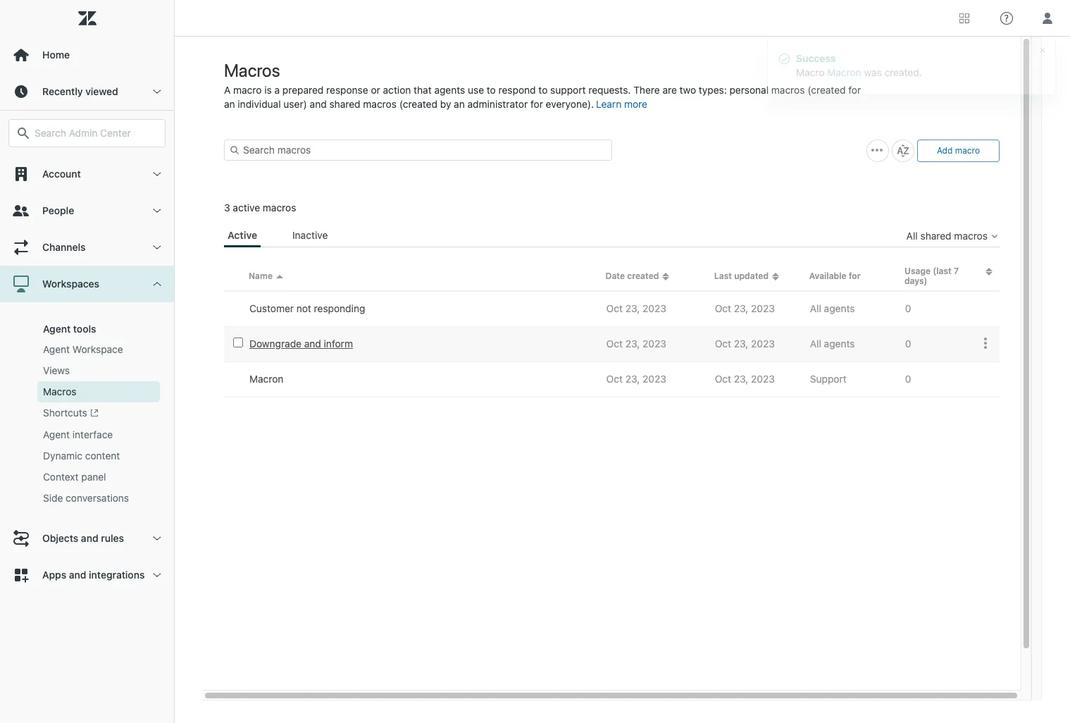 Task type: vqa. For each thing, say whether or not it's contained in the screenshot.
Agent interface Link
yes



Task type: describe. For each thing, give the bounding box(es) containing it.
side conversations
[[43, 492, 129, 504]]

none search field inside 'primary' element
[[1, 119, 173, 147]]

user menu image
[[1039, 9, 1057, 27]]

dynamic content
[[43, 450, 120, 462]]

agent for agent tools
[[43, 323, 71, 335]]

macros
[[43, 386, 77, 398]]

close notification image
[[1039, 44, 1048, 52]]

agent tools element
[[43, 323, 96, 335]]

workspaces button
[[0, 266, 174, 302]]

channels
[[42, 241, 86, 253]]

conversations
[[66, 492, 129, 504]]

alert containing success
[[768, 34, 1057, 92]]

shortcuts link
[[37, 403, 160, 425]]

dynamic
[[43, 450, 83, 462]]

integrations
[[89, 569, 145, 581]]

context panel link
[[37, 467, 160, 488]]

primary element
[[0, 0, 175, 723]]

macros element
[[43, 385, 77, 399]]

agent workspace
[[43, 343, 123, 355]]

workspaces
[[42, 278, 99, 290]]

side conversations link
[[37, 488, 160, 509]]

created.
[[885, 64, 923, 76]]

context
[[43, 471, 79, 483]]

agent interface link
[[37, 425, 160, 446]]

side conversations element
[[43, 492, 129, 506]]

dynamic content element
[[43, 449, 120, 463]]

success macro macron was created.
[[797, 50, 923, 76]]

Search Admin Center field
[[35, 127, 157, 140]]

account
[[42, 168, 81, 180]]

apps
[[42, 569, 66, 581]]

macron link
[[828, 64, 862, 76]]

recently viewed
[[42, 85, 118, 97]]

people button
[[0, 192, 174, 229]]

and for objects
[[81, 532, 98, 544]]

zendesk products image
[[960, 13, 970, 23]]

interface
[[72, 429, 113, 441]]

help image
[[1001, 12, 1014, 24]]

rules
[[101, 532, 124, 544]]

success
[[797, 50, 836, 62]]

workspaces group
[[0, 302, 174, 521]]

side
[[43, 492, 63, 504]]

was
[[865, 64, 882, 76]]

objects and rules button
[[0, 521, 174, 557]]

workspace
[[72, 343, 123, 355]]

agent tools
[[43, 323, 96, 335]]

recently viewed button
[[0, 73, 174, 110]]



Task type: locate. For each thing, give the bounding box(es) containing it.
shortcuts element
[[43, 406, 98, 421]]

shortcuts
[[43, 407, 87, 419]]

account button
[[0, 156, 174, 192]]

agent left tools
[[43, 323, 71, 335]]

tree containing account
[[0, 156, 174, 594]]

agent workspace link
[[37, 339, 160, 360]]

objects
[[42, 532, 78, 544]]

1 vertical spatial and
[[69, 569, 86, 581]]

and
[[81, 532, 98, 544], [69, 569, 86, 581]]

objects and rules
[[42, 532, 124, 544]]

alert
[[768, 34, 1057, 92]]

panel
[[81, 471, 106, 483]]

people
[[42, 204, 74, 216]]

None search field
[[1, 119, 173, 147]]

content
[[85, 450, 120, 462]]

agent up dynamic
[[43, 429, 70, 441]]

0 vertical spatial agent
[[43, 323, 71, 335]]

agent for agent interface
[[43, 429, 70, 441]]

macron
[[828, 64, 862, 76]]

recently
[[42, 85, 83, 97]]

views element
[[43, 364, 70, 378]]

macros link
[[37, 381, 160, 403]]

1 vertical spatial agent
[[43, 343, 70, 355]]

0 vertical spatial and
[[81, 532, 98, 544]]

tree item containing workspaces
[[0, 266, 174, 521]]

agent interface
[[43, 429, 113, 441]]

context panel element
[[43, 470, 106, 485]]

apps and integrations button
[[0, 557, 174, 594]]

and right apps
[[69, 569, 86, 581]]

tree item inside 'primary' element
[[0, 266, 174, 521]]

3 agent from the top
[[43, 429, 70, 441]]

tree
[[0, 156, 174, 594]]

and for apps
[[69, 569, 86, 581]]

agent workspace element
[[43, 343, 123, 357]]

1 agent from the top
[[43, 323, 71, 335]]

tree item
[[0, 266, 174, 521]]

and left rules
[[81, 532, 98, 544]]

agent up the views
[[43, 343, 70, 355]]

views link
[[37, 360, 160, 381]]

home button
[[0, 37, 174, 73]]

tree inside 'primary' element
[[0, 156, 174, 594]]

context panel
[[43, 471, 106, 483]]

views
[[43, 364, 70, 376]]

agent
[[43, 323, 71, 335], [43, 343, 70, 355], [43, 429, 70, 441]]

dynamic content link
[[37, 446, 160, 467]]

agent interface element
[[43, 428, 113, 442]]

macro
[[797, 64, 825, 76]]

channels button
[[0, 229, 174, 266]]

home
[[42, 49, 70, 61]]

agent for agent workspace
[[43, 343, 70, 355]]

viewed
[[85, 85, 118, 97]]

apps and integrations
[[42, 569, 145, 581]]

tools
[[73, 323, 96, 335]]

2 vertical spatial agent
[[43, 429, 70, 441]]

2 agent from the top
[[43, 343, 70, 355]]



